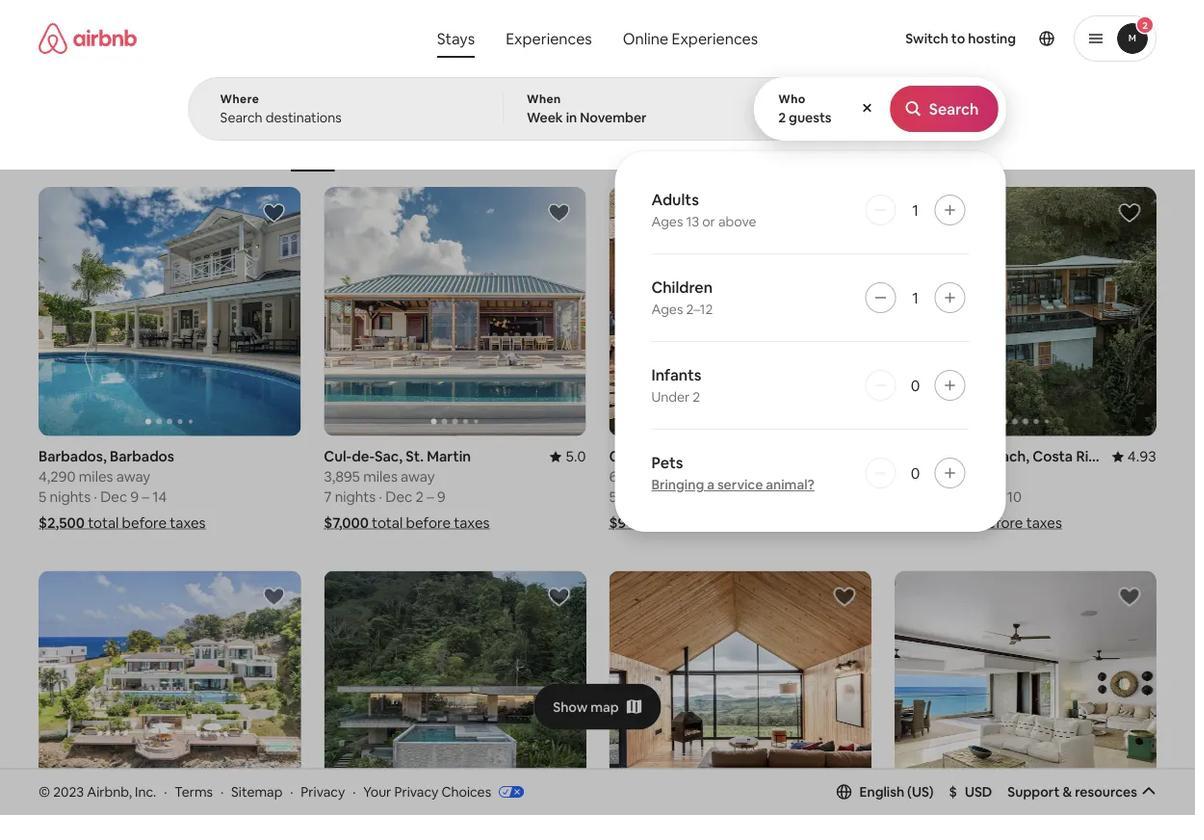 Task type: describe. For each thing, give the bounding box(es) containing it.
pets
[[652, 452, 684, 472]]

stays button
[[422, 19, 491, 58]]

barbados, barbados 4,290 miles away 5 nights · dec 9 – 14 $2,500 total before taxes
[[39, 447, 206, 532]]

children ages 2–12
[[652, 277, 713, 318]]

total inside the barbados, barbados 4,290 miles away 5 nights · dec 9 – 14 $2,500 total before taxes
[[88, 514, 119, 532]]

ages for children
[[652, 301, 683, 318]]

sitemap link
[[231, 783, 283, 800]]

adults ages 13 or above
[[652, 189, 757, 230]]

infants under 2
[[652, 365, 702, 406]]

1 privacy from the left
[[301, 783, 345, 800]]

add to wishlist: cul-de-sac, st. martin image
[[548, 201, 571, 225]]

switch
[[906, 30, 949, 47]]

total inside "cul-de-sac, st. martin 3,895 miles away 7 nights · dec 2 – 9 $7,000 total before taxes"
[[372, 514, 403, 532]]

de-
[[352, 447, 375, 466]]

2 button
[[1074, 15, 1157, 62]]

$
[[950, 783, 958, 800]]

$3,000
[[895, 514, 942, 532]]

support & resources button
[[1008, 783, 1157, 800]]

before inside '3,313 miles away 5 nights · nov 5 – 10 $3,000 total before taxes'
[[979, 514, 1024, 532]]

© 2023 airbnb, inc. ·
[[39, 783, 167, 800]]

before inside "cul-de-sac, st. martin 3,895 miles away 7 nights · dec 2 – 9 $7,000 total before taxes"
[[406, 514, 451, 532]]

grid
[[782, 142, 804, 157]]

– inside '3,313 miles away 5 nights · nov 5 – 10 $3,000 total before taxes'
[[997, 488, 1004, 506]]

airbnb,
[[87, 783, 132, 800]]

· inside the barbados, barbados 4,290 miles away 5 nights · dec 9 – 14 $2,500 total before taxes
[[94, 488, 97, 506]]

3,895
[[324, 467, 360, 486]]

online experiences
[[623, 28, 758, 48]]

beachfront
[[194, 143, 255, 158]]

13
[[686, 213, 700, 230]]

4.93
[[1128, 447, 1157, 466]]

dec inside the barbados, barbados 4,290 miles away 5 nights · dec 9 – 14 $2,500 total before taxes
[[100, 488, 127, 506]]

week
[[527, 109, 563, 126]]

show map button
[[534, 684, 662, 730]]

taxes inside display total before taxes button
[[1069, 126, 1098, 141]]

2023
[[53, 783, 84, 800]]

2 inside "dropdown button"
[[1143, 19, 1148, 31]]

add to wishlist: uvita, osa , costa rica image
[[548, 585, 571, 609]]

before inside cambuí, brazil 6,710 miles away 5 nights · nov 5 – 10 $948 total before taxes
[[681, 514, 726, 532]]

total inside '3,313 miles away 5 nights · nov 5 – 10 $3,000 total before taxes'
[[945, 514, 976, 532]]

7
[[324, 488, 332, 506]]

your privacy choices link
[[364, 783, 524, 802]]

2 inside "cul-de-sac, st. martin 3,895 miles away 7 nights · dec 2 – 9 $7,000 total before taxes"
[[416, 488, 424, 506]]

guests
[[789, 109, 832, 126]]

4,290
[[39, 467, 76, 486]]

before inside the barbados, barbados 4,290 miles away 5 nights · dec 9 – 14 $2,500 total before taxes
[[122, 514, 167, 532]]

who
[[779, 92, 806, 106]]

9 inside "cul-de-sac, st. martin 3,895 miles away 7 nights · dec 2 – 9 $7,000 total before taxes"
[[438, 488, 446, 506]]

support
[[1008, 783, 1060, 800]]

above
[[719, 213, 757, 230]]

pets bringing a service animal?
[[652, 452, 815, 493]]

or
[[703, 213, 716, 230]]

taxes inside the barbados, barbados 4,290 miles away 5 nights · dec 9 – 14 $2,500 total before taxes
[[170, 514, 206, 532]]

display total before taxes switch
[[1106, 122, 1141, 145]]

brazil
[[669, 447, 706, 466]]

4 5 from the left
[[895, 488, 903, 506]]

martin
[[427, 447, 471, 466]]

$948
[[609, 514, 644, 532]]

service
[[718, 476, 763, 493]]

switch to hosting link
[[894, 18, 1028, 59]]

usd
[[965, 783, 993, 800]]

nights inside '3,313 miles away 5 nights · nov 5 – 10 $3,000 total before taxes'
[[906, 488, 947, 506]]

3,313
[[895, 467, 929, 486]]

2 inside 'who 2 guests'
[[779, 109, 786, 126]]

taxes inside '3,313 miles away 5 nights · nov 5 – 10 $3,000 total before taxes'
[[1027, 514, 1063, 532]]

2–12
[[686, 301, 713, 318]]

5.0 out of 5 average rating image
[[550, 447, 586, 466]]

dec inside "cul-de-sac, st. martin 3,895 miles away 7 nights · dec 2 – 9 $7,000 total before taxes"
[[386, 488, 413, 506]]

off-the-grid
[[737, 142, 804, 157]]

privacy link
[[301, 783, 345, 800]]

4.99
[[843, 447, 872, 466]]

show map
[[553, 698, 619, 716]]

english (us) button
[[837, 783, 934, 800]]

2 experiences from the left
[[672, 28, 758, 48]]

add to wishlist: st. james, barbados image
[[1119, 585, 1142, 609]]

resources
[[1075, 783, 1138, 800]]

switch to hosting
[[906, 30, 1017, 47]]

who 2 guests
[[779, 92, 832, 126]]

infants
[[652, 365, 702, 384]]

map
[[591, 698, 619, 716]]

when
[[527, 92, 561, 106]]

cambuí,
[[609, 447, 666, 466]]

5 5 from the left
[[986, 488, 994, 506]]

©
[[39, 783, 50, 800]]

privacy inside your privacy choices link
[[394, 783, 439, 800]]

add to wishlist: barbados, barbados image
[[262, 201, 285, 225]]

&
[[1063, 783, 1073, 800]]

barbados,
[[39, 447, 107, 466]]

profile element
[[791, 0, 1157, 77]]

off-
[[737, 142, 759, 157]]

support & resources
[[1008, 783, 1138, 800]]

terms · sitemap · privacy ·
[[175, 783, 356, 800]]

taxes inside "cul-de-sac, st. martin 3,895 miles away 7 nights · dec 2 – 9 $7,000 total before taxes"
[[454, 514, 490, 532]]



Task type: locate. For each thing, give the bounding box(es) containing it.
taxes inside cambuí, brazil 6,710 miles away 5 nights · nov 5 – 10 $948 total before taxes
[[729, 514, 765, 532]]

2 dec from the left
[[386, 488, 413, 506]]

add to wishlist: el limón, dominican republic image
[[262, 585, 285, 609]]

9
[[130, 488, 139, 506], [438, 488, 446, 506]]

the-
[[759, 142, 782, 157]]

2 10 from the left
[[1008, 488, 1022, 506]]

0 for pets
[[911, 463, 920, 483]]

(us)
[[908, 783, 934, 800]]

0 horizontal spatial experiences
[[506, 28, 592, 48]]

0 horizontal spatial 9
[[130, 488, 139, 506]]

4.93 out of 5 average rating image
[[1113, 447, 1157, 466]]

2 away from the left
[[401, 467, 435, 486]]

away inside the barbados, barbados 4,290 miles away 5 nights · dec 9 – 14 $2,500 total before taxes
[[116, 467, 150, 486]]

1 horizontal spatial nov
[[957, 488, 983, 506]]

nov inside cambuí, brazil 6,710 miles away 5 nights · nov 5 – 10 $948 total before taxes
[[671, 488, 698, 506]]

0 horizontal spatial dec
[[100, 488, 127, 506]]

miles down sac,
[[363, 467, 398, 486]]

– inside "cul-de-sac, st. martin 3,895 miles away 7 nights · dec 2 – 9 $7,000 total before taxes"
[[427, 488, 434, 506]]

10 inside cambuí, brazil 6,710 miles away 5 nights · nov 5 – 10 $948 total before taxes
[[722, 488, 737, 506]]

ages
[[652, 213, 683, 230], [652, 301, 683, 318]]

dec down sac,
[[386, 488, 413, 506]]

hosting
[[969, 30, 1017, 47]]

1 10 from the left
[[722, 488, 737, 506]]

0
[[911, 375, 920, 395], [911, 463, 920, 483]]

total inside button
[[1001, 126, 1027, 141]]

5 inside the barbados, barbados 4,290 miles away 5 nights · dec 9 – 14 $2,500 total before taxes
[[39, 488, 46, 506]]

2 – from the left
[[427, 488, 434, 506]]

terms
[[175, 783, 213, 800]]

miles
[[79, 467, 113, 486], [363, 467, 398, 486], [646, 467, 681, 486], [932, 467, 966, 486]]

nights down 3,313
[[906, 488, 947, 506]]

1 ages from the top
[[652, 213, 683, 230]]

– inside cambuí, brazil 6,710 miles away 5 nights · nov 5 – 10 $948 total before taxes
[[712, 488, 719, 506]]

privacy left your
[[301, 783, 345, 800]]

miles inside '3,313 miles away 5 nights · nov 5 – 10 $3,000 total before taxes'
[[932, 467, 966, 486]]

1 for children
[[913, 288, 919, 307]]

$2,500
[[39, 514, 85, 532]]

online
[[623, 28, 669, 48]]

total right $3,000 in the bottom of the page
[[945, 514, 976, 532]]

ages down 'adults'
[[652, 213, 683, 230]]

1 horizontal spatial 9
[[438, 488, 446, 506]]

nights
[[50, 488, 91, 506], [335, 488, 376, 506], [621, 488, 662, 506], [906, 488, 947, 506]]

cambuí, brazil 6,710 miles away 5 nights · nov 5 – 10 $948 total before taxes
[[609, 447, 765, 532]]

stays tab panel
[[188, 77, 1007, 532]]

– inside the barbados, barbados 4,290 miles away 5 nights · dec 9 – 14 $2,500 total before taxes
[[142, 488, 149, 506]]

before inside display total before taxes button
[[1030, 126, 1066, 141]]

inc.
[[135, 783, 156, 800]]

experiences button
[[491, 19, 608, 58]]

under
[[652, 388, 690, 406]]

1 nights from the left
[[50, 488, 91, 506]]

$7,000
[[324, 514, 369, 532]]

children
[[652, 277, 713, 297]]

ages for adults
[[652, 213, 683, 230]]

4.99 out of 5 average rating image
[[827, 447, 872, 466]]

1 for adults
[[913, 200, 919, 220]]

1 nov from the left
[[671, 488, 698, 506]]

0 up 3,313
[[911, 375, 920, 395]]

3 nights from the left
[[621, 488, 662, 506]]

3 miles from the left
[[646, 467, 681, 486]]

away right 3,313
[[969, 467, 1003, 486]]

1 horizontal spatial dec
[[386, 488, 413, 506]]

1 horizontal spatial 10
[[1008, 488, 1022, 506]]

barbados
[[110, 447, 174, 466]]

0 vertical spatial ages
[[652, 213, 683, 230]]

4 miles from the left
[[932, 467, 966, 486]]

1 vertical spatial 1
[[913, 288, 919, 307]]

your privacy choices
[[364, 783, 492, 800]]

3,313 miles away 5 nights · nov 5 – 10 $3,000 total before taxes
[[895, 467, 1063, 532]]

nights inside cambuí, brazil 6,710 miles away 5 nights · nov 5 – 10 $948 total before taxes
[[621, 488, 662, 506]]

nov
[[671, 488, 698, 506], [957, 488, 983, 506]]

1 horizontal spatial privacy
[[394, 783, 439, 800]]

1
[[913, 200, 919, 220], [913, 288, 919, 307]]

·
[[94, 488, 97, 506], [379, 488, 383, 506], [665, 488, 668, 506], [950, 488, 954, 506], [164, 783, 167, 800], [221, 783, 224, 800], [290, 783, 293, 800], [353, 783, 356, 800]]

dec
[[100, 488, 127, 506], [386, 488, 413, 506]]

miles down brazil at the right bottom of page
[[646, 467, 681, 486]]

ages inside adults ages 13 or above
[[652, 213, 683, 230]]

st.
[[406, 447, 424, 466]]

stays
[[437, 28, 475, 48]]

None search field
[[188, 0, 1007, 532]]

animal?
[[766, 476, 815, 493]]

miles inside the barbados, barbados 4,290 miles away 5 nights · dec 9 – 14 $2,500 total before taxes
[[79, 467, 113, 486]]

total right $948
[[647, 514, 678, 532]]

away inside "cul-de-sac, st. martin 3,895 miles away 7 nights · dec 2 – 9 $7,000 total before taxes"
[[401, 467, 435, 486]]

1 dec from the left
[[100, 488, 127, 506]]

adults
[[652, 189, 699, 209]]

experiences right online in the right of the page
[[672, 28, 758, 48]]

6,710
[[609, 467, 643, 486]]

2 nights from the left
[[335, 488, 376, 506]]

1 away from the left
[[116, 467, 150, 486]]

1 miles from the left
[[79, 467, 113, 486]]

4 away from the left
[[969, 467, 1003, 486]]

5.0
[[566, 447, 586, 466]]

add to wishlist: santa teresa beach, costa rica image
[[1119, 201, 1142, 225]]

bringing a service animal? button
[[652, 476, 815, 493]]

show
[[553, 698, 588, 716]]

online experiences link
[[608, 19, 774, 58]]

views
[[676, 142, 707, 157]]

14
[[152, 488, 167, 506]]

in
[[566, 109, 577, 126]]

2 5 from the left
[[609, 488, 617, 506]]

bringing
[[652, 476, 705, 493]]

0 up $3,000 in the bottom of the page
[[911, 463, 920, 483]]

when week in november
[[527, 92, 647, 126]]

cul-de-sac, st. martin 3,895 miles away 7 nights · dec 2 – 9 $7,000 total before taxes
[[324, 447, 490, 532]]

privacy right your
[[394, 783, 439, 800]]

3 away from the left
[[684, 467, 718, 486]]

–
[[142, 488, 149, 506], [427, 488, 434, 506], [712, 488, 719, 506], [997, 488, 1004, 506]]

total right display
[[1001, 126, 1027, 141]]

privacy
[[301, 783, 345, 800], [394, 783, 439, 800]]

display total before taxes
[[959, 126, 1098, 141]]

· inside cambuí, brazil 6,710 miles away 5 nights · nov 5 – 10 $948 total before taxes
[[665, 488, 668, 506]]

before down "14"
[[122, 514, 167, 532]]

9 down martin
[[438, 488, 446, 506]]

choices
[[442, 783, 492, 800]]

0 vertical spatial 0
[[911, 375, 920, 395]]

miles down "barbados,"
[[79, 467, 113, 486]]

nights inside "cul-de-sac, st. martin 3,895 miles away 7 nights · dec 2 – 9 $7,000 total before taxes"
[[335, 488, 376, 506]]

1 vertical spatial 0
[[911, 463, 920, 483]]

terms link
[[175, 783, 213, 800]]

ages down children
[[652, 301, 683, 318]]

miles right 3,313
[[932, 467, 966, 486]]

10 inside '3,313 miles away 5 nights · nov 5 – 10 $3,000 total before taxes'
[[1008, 488, 1022, 506]]

2 nov from the left
[[957, 488, 983, 506]]

english
[[860, 783, 905, 800]]

where
[[220, 92, 259, 106]]

1 – from the left
[[142, 488, 149, 506]]

nights down 6,710
[[621, 488, 662, 506]]

4 nights from the left
[[906, 488, 947, 506]]

dec left "14"
[[100, 488, 127, 506]]

miles inside "cul-de-sac, st. martin 3,895 miles away 7 nights · dec 2 – 9 $7,000 total before taxes"
[[363, 467, 398, 486]]

before right display
[[1030, 126, 1066, 141]]

amazing
[[625, 142, 673, 157]]

4 – from the left
[[997, 488, 1004, 506]]

nights down 3,895
[[335, 488, 376, 506]]

· inside "cul-de-sac, st. martin 3,895 miles away 7 nights · dec 2 – 9 $7,000 total before taxes"
[[379, 488, 383, 506]]

9 inside the barbados, barbados 4,290 miles away 5 nights · dec 9 – 14 $2,500 total before taxes
[[130, 488, 139, 506]]

2 1 from the top
[[913, 288, 919, 307]]

1 5 from the left
[[39, 488, 46, 506]]

amazing views
[[625, 142, 707, 157]]

2 inside 'infants under 2'
[[693, 388, 701, 406]]

total inside cambuí, brazil 6,710 miles away 5 nights · nov 5 – 10 $948 total before taxes
[[647, 514, 678, 532]]

group
[[39, 96, 827, 172], [39, 187, 301, 436], [324, 187, 586, 436], [609, 187, 872, 436], [895, 187, 1157, 436], [39, 571, 301, 815], [324, 571, 586, 815], [609, 571, 872, 815], [895, 571, 1157, 815]]

a
[[707, 476, 715, 493]]

cul-
[[324, 447, 352, 466]]

before right $3,000 in the bottom of the page
[[979, 514, 1024, 532]]

nov inside '3,313 miles away 5 nights · nov 5 – 10 $3,000 total before taxes'
[[957, 488, 983, 506]]

away
[[116, 467, 150, 486], [401, 467, 435, 486], [684, 467, 718, 486], [969, 467, 1003, 486]]

november
[[580, 109, 647, 126]]

· inside '3,313 miles away 5 nights · nov 5 – 10 $3,000 total before taxes'
[[950, 488, 954, 506]]

your
[[364, 783, 392, 800]]

miles inside cambuí, brazil 6,710 miles away 5 nights · nov 5 – 10 $948 total before taxes
[[646, 467, 681, 486]]

1 0 from the top
[[911, 375, 920, 395]]

before
[[1030, 126, 1066, 141], [122, 514, 167, 532], [406, 514, 451, 532], [681, 514, 726, 532], [979, 514, 1024, 532]]

1 horizontal spatial experiences
[[672, 28, 758, 48]]

2 ages from the top
[[652, 301, 683, 318]]

1 vertical spatial ages
[[652, 301, 683, 318]]

0 for infants
[[911, 375, 920, 395]]

sitemap
[[231, 783, 283, 800]]

experiences up when
[[506, 28, 592, 48]]

2 privacy from the left
[[394, 783, 439, 800]]

9 left "14"
[[130, 488, 139, 506]]

none search field containing stays
[[188, 0, 1007, 532]]

total
[[1001, 126, 1027, 141], [88, 514, 119, 532], [372, 514, 403, 532], [647, 514, 678, 532], [945, 514, 976, 532]]

ages inside children ages 2–12
[[652, 301, 683, 318]]

10
[[722, 488, 737, 506], [1008, 488, 1022, 506]]

0 horizontal spatial nov
[[671, 488, 698, 506]]

total right $2,500
[[88, 514, 119, 532]]

Where field
[[220, 109, 472, 126]]

0 horizontal spatial 10
[[722, 488, 737, 506]]

what can we help you find? tab list
[[422, 19, 608, 58]]

taxes
[[1069, 126, 1098, 141], [170, 514, 206, 532], [454, 514, 490, 532], [729, 514, 765, 532], [1027, 514, 1063, 532]]

$ usd
[[950, 783, 993, 800]]

away down barbados on the bottom left of page
[[116, 467, 150, 486]]

sac,
[[375, 447, 403, 466]]

total right $7,000
[[372, 514, 403, 532]]

before down the a
[[681, 514, 726, 532]]

nights inside the barbados, barbados 4,290 miles away 5 nights · dec 9 – 14 $2,500 total before taxes
[[50, 488, 91, 506]]

3 – from the left
[[712, 488, 719, 506]]

1 experiences from the left
[[506, 28, 592, 48]]

display total before taxes button
[[943, 111, 1157, 157]]

0 vertical spatial 1
[[913, 200, 919, 220]]

group containing amazing views
[[39, 96, 827, 172]]

1 1 from the top
[[913, 200, 919, 220]]

2 miles from the left
[[363, 467, 398, 486]]

away down brazil at the right bottom of page
[[684, 467, 718, 486]]

english (us)
[[860, 783, 934, 800]]

0 horizontal spatial privacy
[[301, 783, 345, 800]]

2 0 from the top
[[911, 463, 920, 483]]

3 5 from the left
[[701, 488, 709, 506]]

experiences inside button
[[506, 28, 592, 48]]

1 9 from the left
[[130, 488, 139, 506]]

add to wishlist: la calera, colombia image
[[833, 585, 856, 609]]

away down st.
[[401, 467, 435, 486]]

away inside cambuí, brazil 6,710 miles away 5 nights · nov 5 – 10 $948 total before taxes
[[684, 467, 718, 486]]

before down st.
[[406, 514, 451, 532]]

away inside '3,313 miles away 5 nights · nov 5 – 10 $3,000 total before taxes'
[[969, 467, 1003, 486]]

to
[[952, 30, 966, 47]]

2 9 from the left
[[438, 488, 446, 506]]

nights down 4,290
[[50, 488, 91, 506]]



Task type: vqa. For each thing, say whether or not it's contained in the screenshot.
de-
yes



